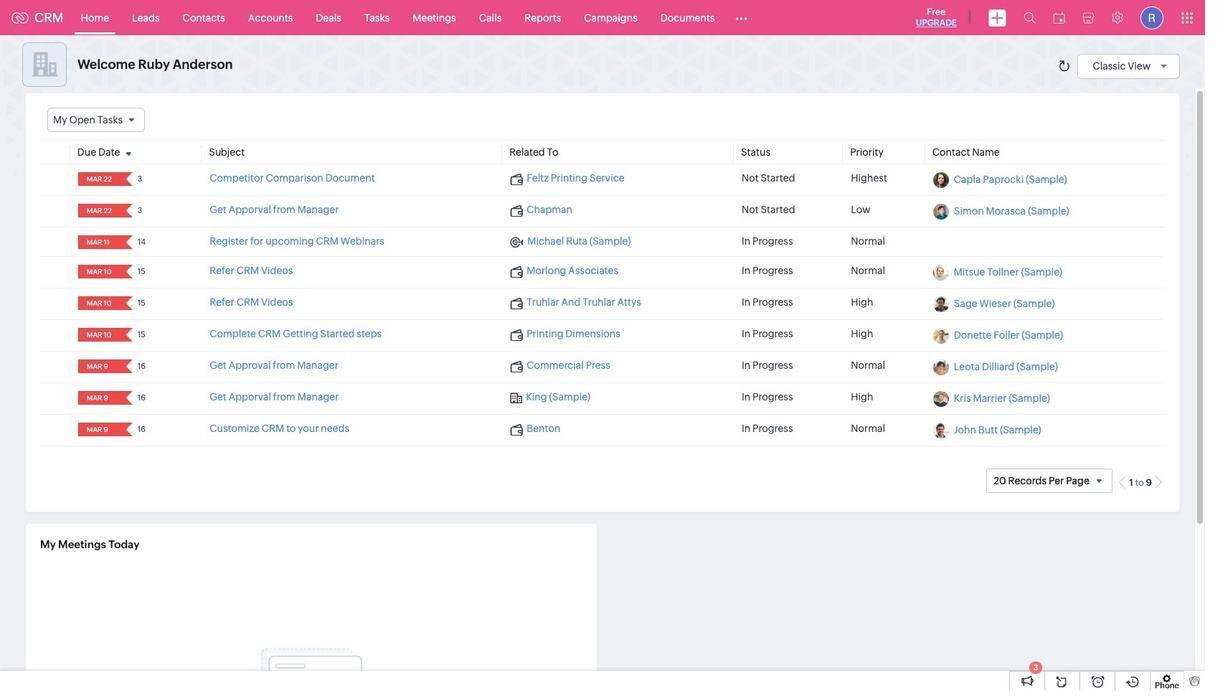 Task type: vqa. For each thing, say whether or not it's contained in the screenshot.
All for All Features
no



Task type: describe. For each thing, give the bounding box(es) containing it.
calendar image
[[1054, 12, 1066, 23]]

profile element
[[1133, 0, 1173, 35]]

search element
[[1016, 0, 1045, 35]]

profile image
[[1141, 6, 1164, 29]]

create menu image
[[989, 9, 1007, 26]]

logo image
[[11, 12, 29, 23]]



Task type: locate. For each thing, give the bounding box(es) containing it.
Other Modules field
[[727, 6, 758, 29]]

None field
[[47, 108, 145, 132], [82, 172, 116, 186], [82, 204, 116, 218], [82, 236, 116, 249], [82, 265, 116, 279], [82, 297, 116, 310], [82, 328, 116, 342], [82, 360, 116, 373], [82, 391, 116, 405], [82, 423, 116, 436], [47, 108, 145, 132], [82, 172, 116, 186], [82, 204, 116, 218], [82, 236, 116, 249], [82, 265, 116, 279], [82, 297, 116, 310], [82, 328, 116, 342], [82, 360, 116, 373], [82, 391, 116, 405], [82, 423, 116, 436]]

create menu element
[[980, 0, 1016, 35]]

search image
[[1024, 11, 1036, 24]]



